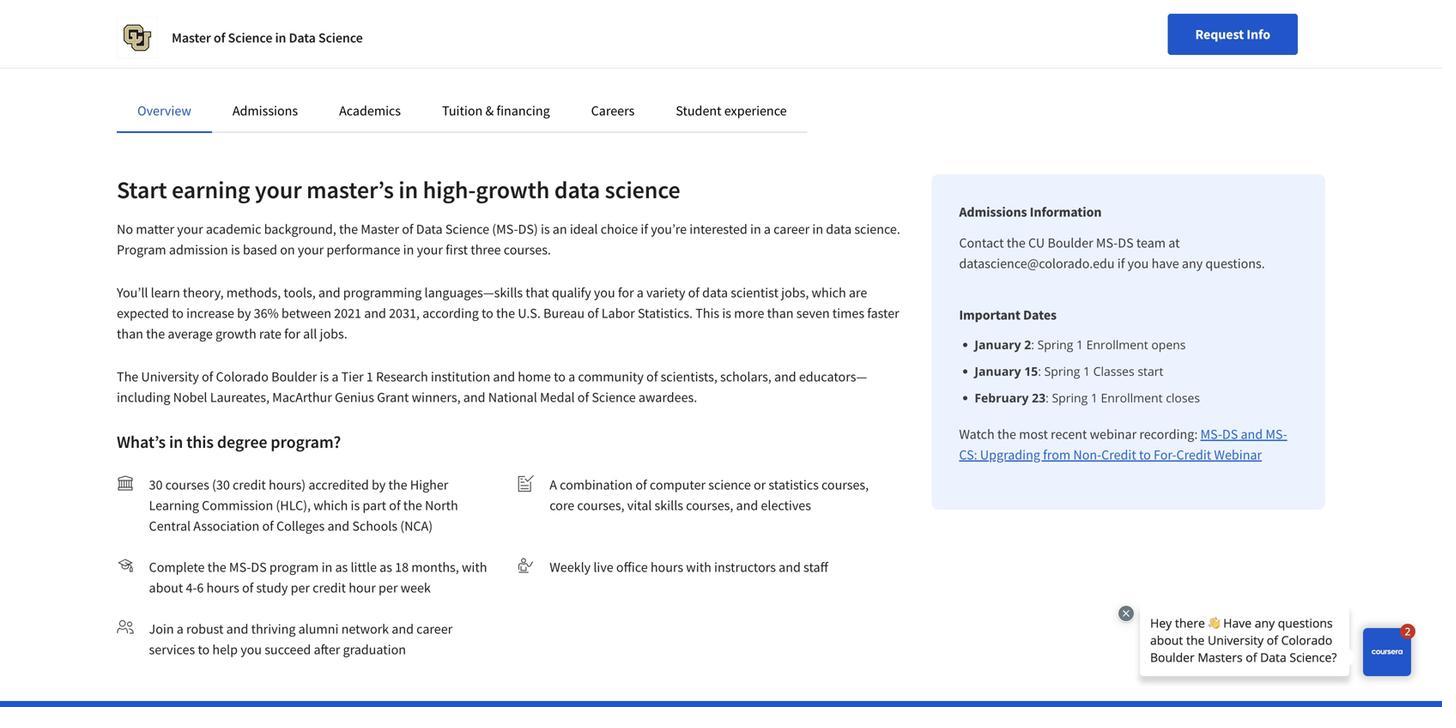 Task type: vqa. For each thing, say whether or not it's contained in the screenshot.
first list item
yes



Task type: locate. For each thing, give the bounding box(es) containing it.
university inside graduate from the university of colorado boulder
[[238, 0, 289, 7]]

data left science.
[[826, 221, 852, 238]]

of up this
[[688, 284, 700, 301]]

0 horizontal spatial ds
[[251, 559, 267, 576]]

growth up (ms- at top
[[476, 175, 550, 205]]

and inside 30 courses (30 credit hours) accredited by the higher learning commission (hlc), which is part of the north central association of colleges and schools (nca)
[[328, 518, 350, 535]]

1 horizontal spatial for
[[618, 284, 634, 301]]

scientist
[[731, 284, 779, 301]]

0 vertical spatial :
[[1032, 337, 1035, 353]]

science
[[605, 175, 681, 205], [709, 477, 751, 494]]

what's
[[117, 432, 166, 453]]

is left an
[[541, 221, 550, 238]]

1 horizontal spatial science
[[709, 477, 751, 494]]

credit up commission
[[233, 477, 266, 494]]

the inside complete the ms-ds program in as little as 18 months, with about 4-6 hours of study per credit hour per week
[[208, 559, 226, 576]]

2 vertical spatial ds
[[251, 559, 267, 576]]

science.
[[855, 221, 901, 238]]

0 horizontal spatial hours
[[207, 580, 239, 597]]

you up labor
[[594, 284, 615, 301]]

classes
[[1094, 363, 1135, 380]]

the inside contact the cu boulder ms-ds team at datascience@colorado.edu if you have any questions.
[[1007, 234, 1026, 252]]

from inside ms-ds and ms- cs: upgrading from non-credit to for-credit webinar
[[1043, 447, 1071, 464]]

ds inside contact the cu boulder ms-ds team at datascience@colorado.edu if you have any questions.
[[1118, 234, 1134, 252]]

study
[[256, 580, 288, 597]]

and up graduation
[[392, 621, 414, 638]]

academic
[[206, 221, 261, 238]]

your up the admission
[[177, 221, 203, 238]]

1 vertical spatial than
[[117, 325, 143, 343]]

0 horizontal spatial :
[[1032, 337, 1035, 353]]

to
[[172, 305, 184, 322], [482, 305, 494, 322], [554, 368, 566, 386], [1139, 447, 1151, 464], [198, 641, 210, 659]]

0 horizontal spatial courses,
[[577, 497, 625, 514]]

colleges
[[277, 518, 325, 535]]

1 up february 23 : spring 1 enrollment closes at the bottom right
[[1084, 363, 1091, 380]]

list item containing february 23
[[975, 389, 1298, 407]]

0 vertical spatial spring
[[1038, 337, 1074, 353]]

0 vertical spatial master
[[172, 29, 211, 46]]

2 vertical spatial spring
[[1052, 390, 1088, 406]]

ms-ds and ms- cs: upgrading from non-credit to for-credit webinar
[[959, 426, 1288, 464]]

on left projects,
[[1165, 0, 1178, 7]]

1 vertical spatial for
[[284, 325, 300, 343]]

per down program
[[291, 580, 310, 597]]

list item
[[975, 336, 1298, 354], [975, 362, 1298, 380], [975, 389, 1298, 407]]

rate
[[259, 325, 282, 343]]

1 vertical spatial career
[[417, 621, 453, 638]]

student experience link
[[676, 102, 787, 119]]

ds left team
[[1118, 234, 1134, 252]]

university
[[238, 0, 289, 7], [141, 368, 199, 386]]

a left variety at the left top of the page
[[637, 284, 644, 301]]

to down robust
[[198, 641, 210, 659]]

your down background,
[[298, 241, 324, 258]]

information
[[1030, 204, 1102, 221]]

list containing january 2
[[966, 336, 1298, 407]]

0 horizontal spatial than
[[117, 325, 143, 343]]

boulder
[[144, 9, 184, 24], [1048, 234, 1094, 252], [271, 368, 317, 386]]

0 vertical spatial from
[[193, 0, 217, 7]]

webinar
[[1215, 447, 1262, 464]]

1 horizontal spatial boulder
[[271, 368, 317, 386]]

labor
[[602, 305, 635, 322]]

1 horizontal spatial data
[[703, 284, 728, 301]]

and down or
[[736, 497, 758, 514]]

in left science.
[[813, 221, 824, 238]]

0 vertical spatial credit
[[233, 477, 266, 494]]

enrollment down classes
[[1101, 390, 1163, 406]]

network
[[341, 621, 389, 638]]

the up performance
[[339, 221, 358, 238]]

of inside a combination of computer science or statistics courses, core courses, vital skills courses, and electives
[[636, 477, 647, 494]]

1 vertical spatial boulder
[[1048, 234, 1094, 252]]

0 vertical spatial than
[[767, 305, 794, 322]]

1
[[1077, 337, 1084, 353], [1084, 363, 1091, 380], [366, 368, 373, 386], [1091, 390, 1098, 406]]

0 horizontal spatial you
[[241, 641, 262, 659]]

peers
[[1214, 9, 1242, 24]]

1 horizontal spatial university
[[238, 0, 289, 7]]

spring for 23
[[1052, 390, 1088, 406]]

2021
[[334, 305, 362, 322]]

which up seven at the top right of page
[[812, 284, 846, 301]]

1 vertical spatial you
[[594, 284, 615, 301]]

science left or
[[709, 477, 751, 494]]

0 vertical spatial enrollment
[[1087, 337, 1149, 353]]

2 january from the top
[[975, 363, 1022, 380]]

courses,
[[822, 477, 869, 494], [577, 497, 625, 514], [686, 497, 734, 514]]

1 horizontal spatial career
[[774, 221, 810, 238]]

1 vertical spatial master
[[361, 221, 399, 238]]

0 horizontal spatial data
[[555, 175, 600, 205]]

of up awardees.
[[647, 368, 658, 386]]

0 horizontal spatial colorado
[[216, 368, 269, 386]]

are
[[849, 284, 868, 301]]

spring right 15
[[1045, 363, 1081, 380]]

of right "part"
[[389, 497, 401, 514]]

is left tier
[[320, 368, 329, 386]]

credit inside 30 courses (30 credit hours) accredited by the higher learning commission (hlc), which is part of the north central association of colleges and schools (nca)
[[233, 477, 266, 494]]

0 vertical spatial science
[[605, 175, 681, 205]]

data up this
[[703, 284, 728, 301]]

from down recent
[[1043, 447, 1071, 464]]

which inside you'll learn theory, methods, tools, and programming languages—skills that qualify you for a variety of data scientist jobs, which are expected to increase by 36% between 2021 and 2031, according to the u.s. bureau of labor statistics. this is more than seven times faster than the average growth rate for all jobs.
[[812, 284, 846, 301]]

contact
[[959, 234, 1004, 252]]

this
[[696, 305, 720, 322]]

1 horizontal spatial credit
[[313, 580, 346, 597]]

higher
[[410, 477, 449, 494]]

you down team
[[1128, 255, 1149, 272]]

university inside the university of colorado boulder is a tier 1 research institution and home to a community of scientists, scholars, and educators— including nobel laureates, macarthur genius grant winners, and national medal of science awardees.
[[141, 368, 199, 386]]

colorado up master of science in data science
[[304, 0, 350, 7]]

: up 23
[[1038, 363, 1042, 380]]

2 horizontal spatial courses,
[[822, 477, 869, 494]]

times
[[833, 305, 865, 322]]

than down expected
[[117, 325, 143, 343]]

1 vertical spatial hours
[[207, 580, 239, 597]]

1 vertical spatial colorado
[[216, 368, 269, 386]]

statistics
[[769, 477, 819, 494]]

is down academic
[[231, 241, 240, 258]]

1 vertical spatial data
[[416, 221, 443, 238]]

a right join
[[177, 621, 184, 638]]

by left 36%
[[237, 305, 251, 322]]

0 vertical spatial for
[[618, 284, 634, 301]]

1 horizontal spatial colorado
[[304, 0, 350, 7]]

0 horizontal spatial boulder
[[144, 9, 184, 24]]

courses, right statistics
[[822, 477, 869, 494]]

science up first
[[445, 221, 490, 238]]

with right office
[[686, 559, 712, 576]]

overview link
[[137, 102, 191, 119]]

2 horizontal spatial you
[[1128, 255, 1149, 272]]

0 horizontal spatial by
[[237, 305, 251, 322]]

0 vertical spatial boulder
[[144, 9, 184, 24]]

1 down classes
[[1091, 390, 1098, 406]]

program
[[117, 241, 166, 258]]

with down videos,
[[1111, 9, 1133, 24]]

weekly
[[550, 559, 591, 576]]

a right interested
[[764, 221, 771, 238]]

and left staff
[[779, 559, 801, 576]]

by inside you'll learn theory, methods, tools, and programming languages—skills that qualify you for a variety of data scientist jobs, which are expected to increase by 36% between 2021 and 2031, according to the u.s. bureau of labor statistics. this is more than seven times faster than the average growth rate for all jobs.
[[237, 305, 251, 322]]

career down week
[[417, 621, 453, 638]]

2 per from the left
[[379, 580, 398, 597]]

credit left "hour"
[[313, 580, 346, 597]]

2 horizontal spatial boulder
[[1048, 234, 1094, 252]]

in right performance
[[403, 241, 414, 258]]

the right complete
[[208, 559, 226, 576]]

colorado
[[304, 0, 350, 7], [216, 368, 269, 386]]

instructors down hands-
[[1136, 9, 1190, 24]]

closes
[[1166, 390, 1201, 406]]

1 horizontal spatial if
[[1118, 255, 1125, 272]]

1 horizontal spatial courses,
[[686, 497, 734, 514]]

ideal
[[570, 221, 598, 238]]

hours
[[651, 559, 684, 576], [207, 580, 239, 597]]

1 for january 15
[[1084, 363, 1091, 380]]

0 horizontal spatial with
[[462, 559, 487, 576]]

1 right tier
[[366, 368, 373, 386]]

core
[[550, 497, 575, 514]]

science down community
[[592, 389, 636, 406]]

1 horizontal spatial on
[[1165, 0, 1178, 7]]

2 horizontal spatial ds
[[1223, 426, 1239, 443]]

0 horizontal spatial credit
[[233, 477, 266, 494]]

science up choice
[[605, 175, 681, 205]]

2 horizontal spatial data
[[826, 221, 852, 238]]

ms- inside contact the cu boulder ms-ds team at datascience@colorado.edu if you have any questions.
[[1096, 234, 1118, 252]]

1 horizontal spatial :
[[1038, 363, 1042, 380]]

winners,
[[412, 389, 461, 406]]

1 vertical spatial by
[[372, 477, 386, 494]]

of inside complete the ms-ds program in as little as 18 months, with about 4-6 hours of study per credit hour per week
[[242, 580, 254, 597]]

data down high-
[[416, 221, 443, 238]]

seven
[[797, 305, 830, 322]]

of inside graduate from the university of colorado boulder
[[291, 0, 301, 7]]

ms-ds and ms- cs: upgrading from non-credit to for-credit webinar link
[[959, 426, 1288, 464]]

0 horizontal spatial instructors
[[714, 559, 776, 576]]

colorado up laureates,
[[216, 368, 269, 386]]

0 horizontal spatial on
[[280, 241, 295, 258]]

of up master of science in data science
[[291, 0, 301, 7]]

info
[[1247, 26, 1271, 43]]

: down the january 15 : spring 1 classes start
[[1046, 390, 1049, 406]]

science inside a combination of computer science or statistics courses, core courses, vital skills courses, and electives
[[709, 477, 751, 494]]

in left high-
[[399, 175, 418, 205]]

0 horizontal spatial as
[[335, 559, 348, 576]]

0 vertical spatial ds
[[1118, 234, 1134, 252]]

of up nobel
[[202, 368, 213, 386]]

start earning your master's in high-growth data science
[[117, 175, 681, 205]]

courses.
[[504, 241, 551, 258]]

1 list item from the top
[[975, 336, 1298, 354]]

ms- inside complete the ms-ds program in as little as 18 months, with about 4-6 hours of study per credit hour per week
[[229, 559, 251, 576]]

23
[[1032, 390, 1046, 406]]

than
[[767, 305, 794, 322], [117, 325, 143, 343]]

if inside 'no matter your academic background, the master of data science (ms-ds) is an ideal choice if you're interested in a career in data science. program admission is based on your performance in your first three courses.'
[[641, 221, 648, 238]]

0 vertical spatial data
[[289, 29, 316, 46]]

the inside graduate from the university of colorado boulder
[[219, 0, 236, 7]]

spring right 2
[[1038, 337, 1074, 353]]

from right graduate
[[193, 0, 217, 7]]

0 vertical spatial career
[[774, 221, 810, 238]]

1 for january 2
[[1077, 337, 1084, 353]]

1 vertical spatial list item
[[975, 362, 1298, 380]]

1 vertical spatial ds
[[1223, 426, 1239, 443]]

for up labor
[[618, 284, 634, 301]]

data
[[289, 29, 316, 46], [416, 221, 443, 238]]

1 vertical spatial january
[[975, 363, 1022, 380]]

0 vertical spatial if
[[641, 221, 648, 238]]

association
[[193, 518, 260, 535]]

list
[[966, 336, 1298, 407]]

: for january 15
[[1038, 363, 1042, 380]]

boulder down graduate
[[144, 9, 184, 24]]

0 vertical spatial list item
[[975, 336, 1298, 354]]

3 list item from the top
[[975, 389, 1298, 407]]

you inside join a robust and thriving alumni network and career services to help you succeed after graduation
[[241, 641, 262, 659]]

your
[[255, 175, 302, 205], [177, 221, 203, 238], [298, 241, 324, 258], [417, 241, 443, 258]]

growth
[[476, 175, 550, 205], [216, 325, 256, 343]]

1 horizontal spatial master
[[361, 221, 399, 238]]

1 horizontal spatial admissions
[[959, 204, 1027, 221]]

is inside you'll learn theory, methods, tools, and programming languages—skills that qualify you for a variety of data scientist jobs, which are expected to increase by 36% between 2021 and 2031, according to the u.s. bureau of labor statistics. this is more than seven times faster than the average growth rate for all jobs.
[[722, 305, 732, 322]]

hours right 6 at the left bottom of page
[[207, 580, 239, 597]]

if left have
[[1118, 255, 1125, 272]]

1 vertical spatial admissions
[[959, 204, 1027, 221]]

of inside 'no matter your academic background, the master of data science (ms-ds) is an ideal choice if you're interested in a career in data science. program admission is based on your performance in your first three courses.'
[[402, 221, 414, 238]]

you're
[[651, 221, 687, 238]]

2 vertical spatial boulder
[[271, 368, 317, 386]]

2 vertical spatial you
[[241, 641, 262, 659]]

academics
[[339, 102, 401, 119]]

: up 15
[[1032, 337, 1035, 353]]

which down accredited
[[314, 497, 348, 514]]

0 vertical spatial colorado
[[304, 0, 350, 7]]

2 list item from the top
[[975, 362, 1298, 380]]

enrollment for closes
[[1101, 390, 1163, 406]]

0 vertical spatial university
[[238, 0, 289, 7]]

financing
[[497, 102, 550, 119]]

0 horizontal spatial which
[[314, 497, 348, 514]]

1 vertical spatial enrollment
[[1101, 390, 1163, 406]]

no
[[117, 221, 133, 238]]

thriving
[[251, 621, 296, 638]]

to up the medal
[[554, 368, 566, 386]]

list item down start at the right bottom of page
[[975, 389, 1298, 407]]

if inside contact the cu boulder ms-ds team at datascience@colorado.edu if you have any questions.
[[1118, 255, 1125, 272]]

2
[[1025, 337, 1032, 353]]

0 horizontal spatial per
[[291, 580, 310, 597]]

0 vertical spatial instructors
[[1136, 9, 1190, 24]]

courses, down computer
[[686, 497, 734, 514]]

1 vertical spatial growth
[[216, 325, 256, 343]]

you inside contact the cu boulder ms-ds team at datascience@colorado.edu if you have any questions.
[[1128, 255, 1149, 272]]

30
[[149, 477, 163, 494]]

research
[[376, 368, 428, 386]]

that
[[526, 284, 549, 301]]

boulder up macarthur
[[271, 368, 317, 386]]

university up master of science in data science
[[238, 0, 289, 7]]

degree
[[217, 432, 267, 453]]

0 horizontal spatial career
[[417, 621, 453, 638]]

admissions for admissions
[[233, 102, 298, 119]]

credit
[[233, 477, 266, 494], [313, 580, 346, 597]]

and up webinar
[[1241, 426, 1263, 443]]

1 horizontal spatial as
[[380, 559, 392, 576]]

variety
[[647, 284, 686, 301]]

1 vertical spatial data
[[826, 221, 852, 238]]

this
[[186, 432, 214, 453]]

is right this
[[722, 305, 732, 322]]

admissions down master of science in data science
[[233, 102, 298, 119]]

1 vertical spatial credit
[[313, 580, 346, 597]]

0 vertical spatial on
[[1165, 0, 1178, 7]]

than down the jobs,
[[767, 305, 794, 322]]

1 vertical spatial university
[[141, 368, 199, 386]]

choice
[[601, 221, 638, 238]]

master up performance
[[361, 221, 399, 238]]

and right scholars,
[[775, 368, 797, 386]]

the left cu
[[1007, 234, 1026, 252]]

ds up study
[[251, 559, 267, 576]]

1 vertical spatial spring
[[1045, 363, 1081, 380]]

1 horizontal spatial growth
[[476, 175, 550, 205]]

for left all
[[284, 325, 300, 343]]

instructors
[[1136, 9, 1190, 24], [714, 559, 776, 576]]

to left for-
[[1139, 447, 1151, 464]]

data up ideal
[[555, 175, 600, 205]]

by up "part"
[[372, 477, 386, 494]]

science up academics
[[318, 29, 363, 46]]

and down programming on the left of the page
[[364, 305, 386, 322]]

1 horizontal spatial from
[[1043, 447, 1071, 464]]

master down graduate
[[172, 29, 211, 46]]

1 vertical spatial if
[[1118, 255, 1125, 272]]

18
[[395, 559, 409, 576]]

enrollment for opens
[[1087, 337, 1149, 353]]

combination
[[560, 477, 633, 494]]

your left first
[[417, 241, 443, 258]]

list item up start at the right bottom of page
[[975, 336, 1298, 354]]

high-
[[423, 175, 476, 205]]

1 horizontal spatial data
[[416, 221, 443, 238]]

0 horizontal spatial university
[[141, 368, 199, 386]]

: for january 2
[[1032, 337, 1035, 353]]

little
[[351, 559, 377, 576]]

1 vertical spatial science
[[709, 477, 751, 494]]

0 horizontal spatial from
[[193, 0, 217, 7]]

at
[[1169, 234, 1180, 252]]

1 horizontal spatial which
[[812, 284, 846, 301]]

0 vertical spatial you
[[1128, 255, 1149, 272]]

credit
[[1102, 447, 1137, 464], [1177, 447, 1212, 464]]

central
[[149, 518, 191, 535]]

0 vertical spatial by
[[237, 305, 251, 322]]

colorado inside the university of colorado boulder is a tier 1 research institution and home to a community of scientists, scholars, and educators— including nobel laureates, macarthur genius grant winners, and national medal of science awardees.
[[216, 368, 269, 386]]

1 january from the top
[[975, 337, 1022, 353]]

the up master of science in data science
[[219, 0, 236, 7]]

background,
[[264, 221, 336, 238]]

0 vertical spatial hours
[[651, 559, 684, 576]]

0 vertical spatial january
[[975, 337, 1022, 353]]

1 as from the left
[[335, 559, 348, 576]]

after
[[314, 641, 340, 659]]

jobs,
[[782, 284, 809, 301]]

webinar
[[1090, 426, 1137, 443]]

questions.
[[1206, 255, 1266, 272]]

career inside join a robust and thriving alumni network and career services to help you succeed after graduation
[[417, 621, 453, 638]]

courses
[[165, 477, 209, 494]]

career up the jobs,
[[774, 221, 810, 238]]

1 horizontal spatial with
[[686, 559, 712, 576]]

and up 2021
[[318, 284, 341, 301]]

of left study
[[242, 580, 254, 597]]

matter
[[136, 221, 174, 238]]

ms-
[[1096, 234, 1118, 252], [1201, 426, 1223, 443], [1266, 426, 1288, 443], [229, 559, 251, 576]]

1 horizontal spatial you
[[594, 284, 615, 301]]

and inside ms-ds and ms- cs: upgrading from non-credit to for-credit webinar
[[1241, 426, 1263, 443]]

robust
[[186, 621, 224, 638]]

you inside you'll learn theory, methods, tools, and programming languages—skills that qualify you for a variety of data scientist jobs, which are expected to increase by 36% between 2021 and 2031, according to the u.s. bureau of labor statistics. this is more than seven times faster than the average growth rate for all jobs.
[[594, 284, 615, 301]]

boulder inside graduate from the university of colorado boulder
[[144, 9, 184, 24]]

and left schools
[[328, 518, 350, 535]]



Task type: describe. For each thing, give the bounding box(es) containing it.
2 as from the left
[[380, 559, 392, 576]]

office
[[616, 559, 648, 576]]

a inside you'll learn theory, methods, tools, and programming languages—skills that qualify you for a variety of data scientist jobs, which are expected to increase by 36% between 2021 and 2031, according to the u.s. bureau of labor statistics. this is more than seven times faster than the average growth rate for all jobs.
[[637, 284, 644, 301]]

admission
[[169, 241, 228, 258]]

1 inside the university of colorado boulder is a tier 1 research institution and home to a community of scientists, scholars, and educators— including nobel laureates, macarthur genius grant winners, and national medal of science awardees.
[[366, 368, 373, 386]]

theory,
[[183, 284, 224, 301]]

to down languages—skills
[[482, 305, 494, 322]]

watch the most recent webinar recording:
[[959, 426, 1201, 443]]

join a robust and thriving alumni network and career services to help you succeed after graduation
[[149, 621, 453, 659]]

medal
[[540, 389, 575, 406]]

: for february 23
[[1046, 390, 1049, 406]]

and down the "institution"
[[464, 389, 486, 406]]

learning
[[149, 497, 199, 514]]

career inside 'no matter your academic background, the master of data science (ms-ds) is an ideal choice if you're interested in a career in data science. program admission is based on your performance in your first three courses.'
[[774, 221, 810, 238]]

programming
[[343, 284, 422, 301]]

the inside 'no matter your academic background, the master of data science (ms-ds) is an ideal choice if you're interested in a career in data science. program admission is based on your performance in your first three courses.'
[[339, 221, 358, 238]]

data inside you'll learn theory, methods, tools, and programming languages—skills that qualify you for a variety of data scientist jobs, which are expected to increase by 36% between 2021 and 2031, according to the u.s. bureau of labor statistics. this is more than seven times faster than the average growth rate for all jobs.
[[703, 284, 728, 301]]

spring for 2
[[1038, 337, 1074, 353]]

join
[[149, 621, 174, 638]]

the up upgrading
[[998, 426, 1017, 443]]

1 for february 23
[[1091, 390, 1098, 406]]

0 vertical spatial data
[[555, 175, 600, 205]]

you for have
[[1128, 255, 1149, 272]]

science inside the university of colorado boulder is a tier 1 research institution and home to a community of scientists, scholars, and educators— including nobel laureates, macarthur genius grant winners, and national medal of science awardees.
[[592, 389, 636, 406]]

bureau
[[544, 305, 585, 322]]

admissions link
[[233, 102, 298, 119]]

a left tier
[[332, 368, 339, 386]]

(hlc),
[[276, 497, 311, 514]]

january 2 : spring 1 enrollment opens
[[975, 337, 1186, 353]]

with inside lecture videos, hands-on projects, and connection with instructors and peers
[[1111, 9, 1133, 24]]

schools
[[352, 518, 398, 535]]

1 per from the left
[[291, 580, 310, 597]]

36%
[[254, 305, 279, 322]]

important dates
[[959, 307, 1057, 324]]

spring for 15
[[1045, 363, 1081, 380]]

by inside 30 courses (30 credit hours) accredited by the higher learning commission (hlc), which is part of the north central association of colleges and schools (nca)
[[372, 477, 386, 494]]

more
[[734, 305, 765, 322]]

and inside a combination of computer science or statistics courses, core courses, vital skills courses, and electives
[[736, 497, 758, 514]]

average
[[168, 325, 213, 343]]

graduate from the university of colorado boulder
[[144, 0, 350, 24]]

complete
[[149, 559, 205, 576]]

no matter your academic background, the master of data science (ms-ds) is an ideal choice if you're interested in a career in data science. program admission is based on your performance in your first three courses.
[[117, 221, 901, 258]]

on inside lecture videos, hands-on projects, and connection with instructors and peers
[[1165, 0, 1178, 7]]

electives
[[761, 497, 811, 514]]

1 credit from the left
[[1102, 447, 1137, 464]]

request info button
[[1168, 14, 1298, 55]]

interested
[[690, 221, 748, 238]]

february
[[975, 390, 1029, 406]]

accredited
[[309, 477, 369, 494]]

(nca)
[[400, 518, 433, 535]]

to down learn
[[172, 305, 184, 322]]

tuition
[[442, 102, 483, 119]]

boulder inside contact the cu boulder ms-ds team at datascience@colorado.edu if you have any questions.
[[1048, 234, 1094, 252]]

lecture
[[1052, 0, 1090, 7]]

learn
[[151, 284, 180, 301]]

faster
[[867, 305, 900, 322]]

you for for
[[594, 284, 615, 301]]

which inside 30 courses (30 credit hours) accredited by the higher learning commission (hlc), which is part of the north central association of colleges and schools (nca)
[[314, 497, 348, 514]]

commission
[[202, 497, 273, 514]]

hands-
[[1131, 0, 1165, 7]]

a inside 'no matter your academic background, the master of data science (ms-ds) is an ideal choice if you're interested in a career in data science. program admission is based on your performance in your first three courses.'
[[764, 221, 771, 238]]

scientists,
[[661, 368, 718, 386]]

the left higher
[[389, 477, 407, 494]]

program?
[[271, 432, 341, 453]]

connection
[[1052, 9, 1109, 24]]

to inside the university of colorado boulder is a tier 1 research institution and home to a community of scientists, scholars, and educators— including nobel laureates, macarthur genius grant winners, and national medal of science awardees.
[[554, 368, 566, 386]]

from inside graduate from the university of colorado boulder
[[193, 0, 217, 7]]

all
[[303, 325, 317, 343]]

dates
[[1024, 307, 1057, 324]]

part
[[363, 497, 386, 514]]

to inside ms-ds and ms- cs: upgrading from non-credit to for-credit webinar
[[1139, 447, 1151, 464]]

0 horizontal spatial data
[[289, 29, 316, 46]]

university of colorado boulder logo image
[[117, 17, 158, 58]]

admissions for admissions information
[[959, 204, 1027, 221]]

live
[[594, 559, 614, 576]]

february 23 : spring 1 enrollment closes
[[975, 390, 1201, 406]]

help
[[212, 641, 238, 659]]

boulder inside the university of colorado boulder is a tier 1 research institution and home to a community of scientists, scholars, and educators— including nobel laureates, macarthur genius grant winners, and national medal of science awardees.
[[271, 368, 317, 386]]

and up help
[[226, 621, 248, 638]]

master inside 'no matter your academic background, the master of data science (ms-ds) is an ideal choice if you're interested in a career in data science. program admission is based on your performance in your first three courses.'
[[361, 221, 399, 238]]

recording:
[[1140, 426, 1198, 443]]

a inside join a robust and thriving alumni network and career services to help you succeed after graduation
[[177, 621, 184, 638]]

laureates,
[[210, 389, 270, 406]]

colorado inside graduate from the university of colorado boulder
[[304, 0, 350, 7]]

your up background,
[[255, 175, 302, 205]]

(ms-
[[492, 221, 518, 238]]

credit inside complete the ms-ds program in as little as 18 months, with about 4-6 hours of study per credit hour per week
[[313, 580, 346, 597]]

statistics.
[[638, 305, 693, 322]]

start
[[117, 175, 167, 205]]

tuition & financing
[[442, 102, 550, 119]]

earning
[[172, 175, 250, 205]]

to inside join a robust and thriving alumni network and career services to help you succeed after graduation
[[198, 641, 210, 659]]

master of science in data science
[[172, 29, 363, 46]]

nobel
[[173, 389, 207, 406]]

a
[[550, 477, 557, 494]]

science down graduate from the university of colorado boulder in the left top of the page
[[228, 29, 273, 46]]

overview
[[137, 102, 191, 119]]

january for january 15 : spring 1 classes start
[[975, 363, 1022, 380]]

awardees.
[[639, 389, 697, 406]]

in down graduate from the university of colorado boulder in the left top of the page
[[275, 29, 286, 46]]

expected
[[117, 305, 169, 322]]

15
[[1025, 363, 1038, 380]]

any
[[1182, 255, 1203, 272]]

performance
[[327, 241, 401, 258]]

the left u.s.
[[496, 305, 515, 322]]

1 vertical spatial instructors
[[714, 559, 776, 576]]

careers link
[[591, 102, 635, 119]]

2 credit from the left
[[1177, 447, 1212, 464]]

of left labor
[[588, 305, 599, 322]]

in left this
[[169, 432, 183, 453]]

1 horizontal spatial than
[[767, 305, 794, 322]]

request info
[[1196, 26, 1271, 43]]

0 vertical spatial growth
[[476, 175, 550, 205]]

data inside 'no matter your academic background, the master of data science (ms-ds) is an ideal choice if you're interested in a career in data science. program admission is based on your performance in your first three courses.'
[[416, 221, 443, 238]]

growth inside you'll learn theory, methods, tools, and programming languages—skills that qualify you for a variety of data scientist jobs, which are expected to increase by 36% between 2021 and 2031, according to the u.s. bureau of labor statistics. this is more than seven times faster than the average growth rate for all jobs.
[[216, 325, 256, 343]]

of left 'colleges'
[[262, 518, 274, 535]]

of right the medal
[[578, 389, 589, 406]]

the university of colorado boulder is a tier 1 research institution and home to a community of scientists, scholars, and educators— including nobel laureates, macarthur genius grant winners, and national medal of science awardees.
[[117, 368, 868, 406]]

according
[[423, 305, 479, 322]]

on inside 'no matter your academic background, the master of data science (ms-ds) is an ideal choice if you're interested in a career in data science. program admission is based on your performance in your first three courses.'
[[280, 241, 295, 258]]

you'll learn theory, methods, tools, and programming languages—skills that qualify you for a variety of data scientist jobs, which are expected to increase by 36% between 2021 and 2031, according to the u.s. bureau of labor statistics. this is more than seven times faster than the average growth rate for all jobs.
[[117, 284, 900, 343]]

and up national
[[493, 368, 515, 386]]

contact the cu boulder ms-ds team at datascience@colorado.edu if you have any questions.
[[959, 234, 1266, 272]]

datascience@colorado.edu
[[959, 255, 1115, 272]]

is inside 30 courses (30 credit hours) accredited by the higher learning commission (hlc), which is part of the north central association of colleges and schools (nca)
[[351, 497, 360, 514]]

list item containing january 15
[[975, 362, 1298, 380]]

genius
[[335, 389, 374, 406]]

home
[[518, 368, 551, 386]]

careers
[[591, 102, 635, 119]]

with inside complete the ms-ds program in as little as 18 months, with about 4-6 hours of study per credit hour per week
[[462, 559, 487, 576]]

a up the medal
[[569, 368, 576, 386]]

0 horizontal spatial for
[[284, 325, 300, 343]]

data inside 'no matter your academic background, the master of data science (ms-ds) is an ideal choice if you're interested in a career in data science. program admission is based on your performance in your first three courses.'
[[826, 221, 852, 238]]

opens
[[1152, 337, 1186, 353]]

and down projects,
[[1192, 9, 1211, 24]]

ds inside ms-ds and ms- cs: upgrading from non-credit to for-credit webinar
[[1223, 426, 1239, 443]]

a combination of computer science or statistics courses, core courses, vital skills courses, and electives
[[550, 477, 869, 514]]

and up peers
[[1227, 0, 1246, 7]]

1 horizontal spatial hours
[[651, 559, 684, 576]]

is inside the university of colorado boulder is a tier 1 research institution and home to a community of scientists, scholars, and educators— including nobel laureates, macarthur genius grant winners, and national medal of science awardees.
[[320, 368, 329, 386]]

north
[[425, 497, 458, 514]]

the down expected
[[146, 325, 165, 343]]

hours inside complete the ms-ds program in as little as 18 months, with about 4-6 hours of study per credit hour per week
[[207, 580, 239, 597]]

tools,
[[284, 284, 316, 301]]

recent
[[1051, 426, 1088, 443]]

succeed
[[265, 641, 311, 659]]

6
[[197, 580, 204, 597]]

watch
[[959, 426, 995, 443]]

the up (nca)
[[403, 497, 422, 514]]

instructors inside lecture videos, hands-on projects, and connection with instructors and peers
[[1136, 9, 1190, 24]]

january for january 2 : spring 1 enrollment opens
[[975, 337, 1022, 353]]

of down graduate from the university of colorado boulder in the left top of the page
[[214, 29, 225, 46]]

ds inside complete the ms-ds program in as little as 18 months, with about 4-6 hours of study per credit hour per week
[[251, 559, 267, 576]]

skills
[[655, 497, 684, 514]]

in inside complete the ms-ds program in as little as 18 months, with about 4-6 hours of study per credit hour per week
[[322, 559, 333, 576]]

0 horizontal spatial science
[[605, 175, 681, 205]]

about
[[149, 580, 183, 597]]

list item containing january 2
[[975, 336, 1298, 354]]

science inside 'no matter your academic background, the master of data science (ms-ds) is an ideal choice if you're interested in a career in data science. program admission is based on your performance in your first three courses.'
[[445, 221, 490, 238]]

in right interested
[[751, 221, 761, 238]]



